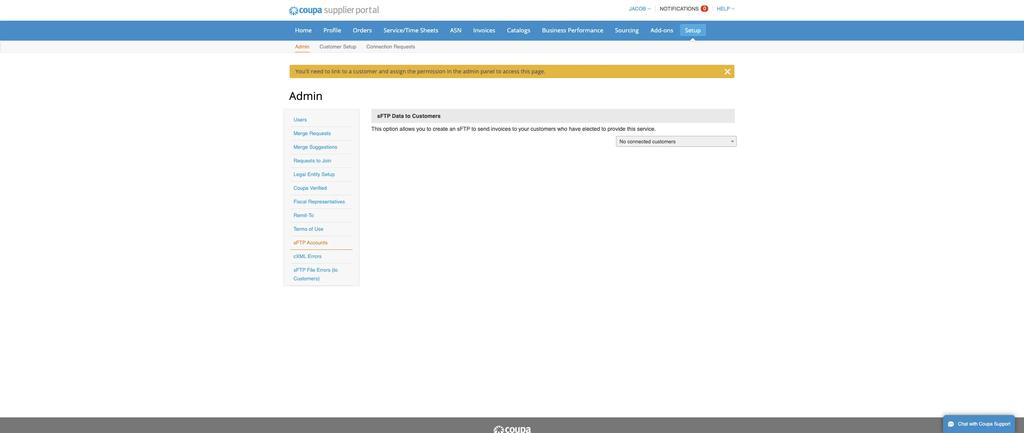 Task type: vqa. For each thing, say whether or not it's contained in the screenshot.
number for Fax number
no



Task type: locate. For each thing, give the bounding box(es) containing it.
sftp inside sftp file errors (to customers)
[[294, 267, 306, 273]]

merge down users link
[[294, 131, 308, 136]]

profile link
[[318, 24, 346, 36]]

1 vertical spatial customers
[[652, 139, 676, 145]]

1 horizontal spatial setup
[[343, 44, 356, 50]]

sftp up customers) in the bottom left of the page
[[294, 267, 306, 273]]

customers inside 'text field'
[[652, 139, 676, 145]]

terms of use
[[294, 226, 324, 232]]

this right provide
[[627, 126, 636, 132]]

with
[[970, 422, 978, 427]]

admin down you'll
[[289, 88, 323, 103]]

sftp accounts
[[294, 240, 328, 246]]

requests
[[394, 44, 415, 50], [309, 131, 331, 136], [294, 158, 315, 164]]

sftp right an
[[457, 126, 470, 132]]

coupa supplier portal image
[[283, 1, 384, 21], [493, 426, 532, 434]]

accounts
[[307, 240, 328, 246]]

notifications
[[660, 6, 699, 12]]

fiscal representatives
[[294, 199, 345, 205]]

1 vertical spatial admin
[[289, 88, 323, 103]]

a
[[349, 68, 352, 75]]

fiscal
[[294, 199, 307, 205]]

send
[[478, 126, 490, 132]]

this
[[521, 68, 530, 75], [627, 126, 636, 132]]

help
[[717, 6, 730, 12]]

0 vertical spatial merge
[[294, 131, 308, 136]]

jacob
[[629, 6, 646, 12]]

1 horizontal spatial customers
[[652, 139, 676, 145]]

the right in
[[453, 68, 462, 75]]

admin link
[[295, 42, 310, 52]]

home
[[295, 26, 312, 34]]

1 horizontal spatial the
[[453, 68, 462, 75]]

1 vertical spatial merge
[[294, 144, 308, 150]]

orders link
[[348, 24, 377, 36]]

customers down service. at right
[[652, 139, 676, 145]]

0 vertical spatial setup
[[685, 26, 701, 34]]

sftp file errors (to customers)
[[294, 267, 338, 282]]

0 vertical spatial requests
[[394, 44, 415, 50]]

0 vertical spatial customers
[[531, 126, 556, 132]]

requests to join
[[294, 158, 331, 164]]

admin down home
[[295, 44, 310, 50]]

the right assign
[[407, 68, 416, 75]]

elected
[[582, 126, 600, 132]]

cxml errors link
[[294, 254, 322, 260]]

1 horizontal spatial coupa supplier portal image
[[493, 426, 532, 434]]

chat
[[958, 422, 968, 427]]

customers left who
[[531, 126, 556, 132]]

users
[[294, 117, 307, 123]]

customers)
[[294, 276, 320, 282]]

you'll need to link to a customer and assign the permission in the admin panel to access this page.
[[296, 68, 546, 75]]

1 vertical spatial coupa supplier portal image
[[493, 426, 532, 434]]

to right data
[[405, 113, 411, 119]]

errors left (to
[[317, 267, 331, 273]]

file
[[307, 267, 315, 273]]

service/time sheets link
[[379, 24, 444, 36]]

admin
[[295, 44, 310, 50], [289, 88, 323, 103]]

assign
[[390, 68, 406, 75]]

requests down service/time
[[394, 44, 415, 50]]

setup down notifications 0
[[685, 26, 701, 34]]

use
[[315, 226, 324, 232]]

to
[[309, 213, 314, 219]]

0 vertical spatial coupa
[[294, 185, 309, 191]]

0 horizontal spatial coupa supplier portal image
[[283, 1, 384, 21]]

page.
[[532, 68, 546, 75]]

sftp up cxml
[[294, 240, 306, 246]]

navigation
[[626, 1, 735, 16]]

sftp data to customers
[[377, 113, 441, 119]]

sftp left data
[[377, 113, 391, 119]]

requests up "suggestions"
[[309, 131, 331, 136]]

sourcing
[[615, 26, 639, 34]]

connection requests
[[367, 44, 415, 50]]

2 vertical spatial requests
[[294, 158, 315, 164]]

setup down join
[[322, 172, 335, 177]]

coupa up fiscal
[[294, 185, 309, 191]]

asn link
[[445, 24, 467, 36]]

requests up legal
[[294, 158, 315, 164]]

profile
[[324, 26, 341, 34]]

this left page.
[[521, 68, 530, 75]]

access
[[503, 68, 519, 75]]

sftp
[[377, 113, 391, 119], [457, 126, 470, 132], [294, 240, 306, 246], [294, 267, 306, 273]]

entity
[[307, 172, 320, 177]]

setup
[[685, 26, 701, 34], [343, 44, 356, 50], [322, 172, 335, 177]]

0 horizontal spatial this
[[521, 68, 530, 75]]

2 vertical spatial setup
[[322, 172, 335, 177]]

merge requests
[[294, 131, 331, 136]]

merge for merge suggestions
[[294, 144, 308, 150]]

customer setup
[[320, 44, 356, 50]]

permission
[[417, 68, 446, 75]]

1 horizontal spatial coupa
[[979, 422, 993, 427]]

remit-to
[[294, 213, 314, 219]]

setup right customer
[[343, 44, 356, 50]]

0
[[703, 5, 706, 11]]

customer
[[353, 68, 377, 75]]

jacob link
[[626, 6, 651, 12]]

merge down merge requests
[[294, 144, 308, 150]]

(to
[[332, 267, 338, 273]]

admin
[[463, 68, 479, 75]]

1 vertical spatial errors
[[317, 267, 331, 273]]

sftp file errors (to customers) link
[[294, 267, 338, 282]]

0 vertical spatial admin
[[295, 44, 310, 50]]

allows
[[400, 126, 415, 132]]

panel
[[481, 68, 495, 75]]

service/time sheets
[[384, 26, 439, 34]]

who
[[557, 126, 568, 132]]

merge suggestions
[[294, 144, 337, 150]]

to left your
[[512, 126, 517, 132]]

customers
[[412, 113, 441, 119]]

2 merge from the top
[[294, 144, 308, 150]]

terms
[[294, 226, 307, 232]]

connection requests link
[[366, 42, 416, 52]]

setup link
[[680, 24, 706, 36]]

errors down accounts
[[308, 254, 322, 260]]

requests to join link
[[294, 158, 331, 164]]

legal entity setup link
[[294, 172, 335, 177]]

coupa inside button
[[979, 422, 993, 427]]

1 horizontal spatial this
[[627, 126, 636, 132]]

coupa right the with
[[979, 422, 993, 427]]

customer
[[320, 44, 342, 50]]

0 horizontal spatial coupa
[[294, 185, 309, 191]]

1 vertical spatial requests
[[309, 131, 331, 136]]

performance
[[568, 26, 603, 34]]

1 the from the left
[[407, 68, 416, 75]]

to left link
[[325, 68, 330, 75]]

No connected customers text field
[[617, 136, 737, 147]]

customers
[[531, 126, 556, 132], [652, 139, 676, 145]]

catalogs
[[507, 26, 531, 34]]

an
[[450, 126, 456, 132]]

provide
[[608, 126, 626, 132]]

1 vertical spatial coupa
[[979, 422, 993, 427]]

terms of use link
[[294, 226, 324, 232]]

0 horizontal spatial customers
[[531, 126, 556, 132]]

0 horizontal spatial the
[[407, 68, 416, 75]]

1 merge from the top
[[294, 131, 308, 136]]



Task type: describe. For each thing, give the bounding box(es) containing it.
sheets
[[420, 26, 439, 34]]

requests for merge requests
[[309, 131, 331, 136]]

cxml
[[294, 254, 307, 260]]

sftp for sftp accounts
[[294, 240, 306, 246]]

coupa verified
[[294, 185, 327, 191]]

remit-
[[294, 213, 309, 219]]

create
[[433, 126, 448, 132]]

invoices
[[473, 26, 495, 34]]

you'll
[[296, 68, 309, 75]]

asn
[[450, 26, 462, 34]]

0 vertical spatial coupa supplier portal image
[[283, 1, 384, 21]]

connected
[[628, 139, 651, 145]]

add-ons
[[651, 26, 673, 34]]

add-
[[651, 26, 664, 34]]

coupa verified link
[[294, 185, 327, 191]]

chat with coupa support button
[[943, 416, 1015, 434]]

merge for merge requests
[[294, 131, 308, 136]]

this option allows you to create an sftp to send invoices to your customers who have elected to provide this service.
[[371, 126, 656, 132]]

remit-to link
[[294, 213, 314, 219]]

merge suggestions link
[[294, 144, 337, 150]]

2 the from the left
[[453, 68, 462, 75]]

fiscal representatives link
[[294, 199, 345, 205]]

representatives
[[308, 199, 345, 205]]

2 horizontal spatial setup
[[685, 26, 701, 34]]

No connected customers field
[[616, 136, 737, 147]]

no connected customers
[[620, 139, 676, 145]]

no
[[620, 139, 626, 145]]

option
[[383, 126, 398, 132]]

data
[[392, 113, 404, 119]]

to right the you
[[427, 126, 431, 132]]

0 vertical spatial errors
[[308, 254, 322, 260]]

legal
[[294, 172, 306, 177]]

sftp accounts link
[[294, 240, 328, 246]]

1 vertical spatial this
[[627, 126, 636, 132]]

invoices link
[[468, 24, 501, 36]]

catalogs link
[[502, 24, 536, 36]]

add-ons link
[[646, 24, 679, 36]]

navigation containing notifications 0
[[626, 1, 735, 16]]

legal entity setup
[[294, 172, 335, 177]]

connection
[[367, 44, 392, 50]]

sftp for sftp data to customers
[[377, 113, 391, 119]]

sourcing link
[[610, 24, 644, 36]]

0 vertical spatial this
[[521, 68, 530, 75]]

to left a
[[342, 68, 347, 75]]

to left send
[[472, 126, 476, 132]]

errors inside sftp file errors (to customers)
[[317, 267, 331, 273]]

verified
[[310, 185, 327, 191]]

cxml errors
[[294, 254, 322, 260]]

1 vertical spatial setup
[[343, 44, 356, 50]]

customer setup link
[[319, 42, 357, 52]]

sftp for sftp file errors (to customers)
[[294, 267, 306, 273]]

have
[[569, 126, 581, 132]]

to right the panel
[[496, 68, 502, 75]]

and
[[379, 68, 389, 75]]

service/time
[[384, 26, 419, 34]]

support
[[994, 422, 1011, 427]]

suggestions
[[309, 144, 337, 150]]

chat with coupa support
[[958, 422, 1011, 427]]

link
[[332, 68, 341, 75]]

0 horizontal spatial setup
[[322, 172, 335, 177]]

service.
[[637, 126, 656, 132]]

ons
[[664, 26, 673, 34]]

requests for connection requests
[[394, 44, 415, 50]]

business performance link
[[537, 24, 609, 36]]

merge requests link
[[294, 131, 331, 136]]

home link
[[290, 24, 317, 36]]

join
[[322, 158, 331, 164]]

you
[[416, 126, 425, 132]]

to right elected
[[602, 126, 606, 132]]

business performance
[[542, 26, 603, 34]]

to left join
[[316, 158, 321, 164]]

invoices
[[491, 126, 511, 132]]

your
[[519, 126, 529, 132]]

help link
[[714, 6, 735, 12]]

notifications 0
[[660, 5, 706, 12]]

in
[[447, 68, 452, 75]]

orders
[[353, 26, 372, 34]]



